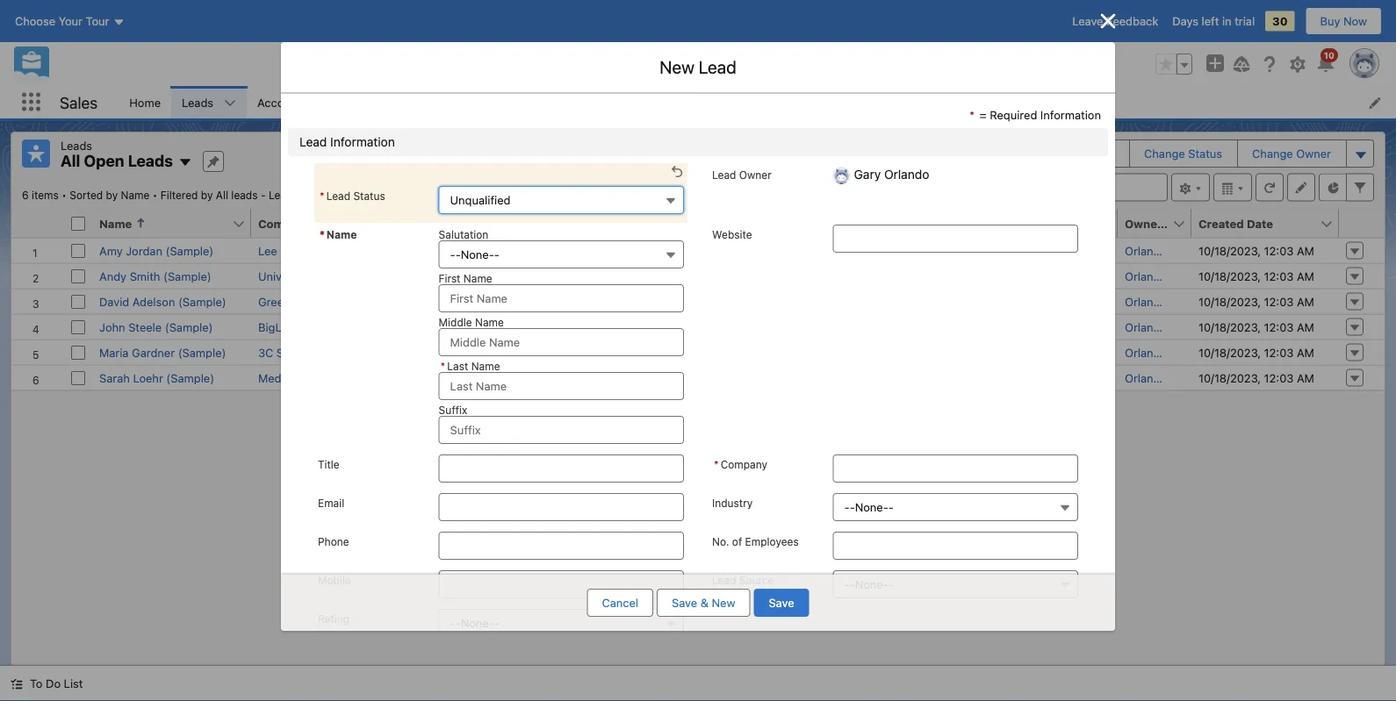 Task type: describe. For each thing, give the bounding box(es) containing it.
10/18/2023, 12:03 am for senior vp
[[1199, 320, 1314, 334]]

0 vertical spatial information
[[1040, 108, 1101, 121]]

orlando link for green dot publishing
[[1125, 295, 1167, 308]]

new button
[[890, 140, 942, 167]]

first
[[439, 272, 461, 284]]

david
[[99, 295, 129, 308]]

calendar list item
[[549, 86, 641, 119]]

leads
[[231, 189, 258, 202]]

to do list button
[[0, 666, 93, 702]]

item number element
[[11, 209, 64, 238]]

home
[[129, 96, 161, 109]]

maria gardner (sample)
[[99, 346, 226, 359]]

0 horizontal spatial leads
[[61, 139, 92, 152]]

john
[[99, 320, 125, 334]]

medlife, inc.
[[258, 371, 327, 385]]

First Name text field
[[439, 284, 684, 313]]

david adelson (sample)
[[99, 295, 226, 308]]

orlando for green dot publishing
[[1125, 295, 1167, 308]]

Industry button
[[833, 493, 1078, 522]]

save & new button
[[657, 589, 750, 617]]

biglife
[[258, 320, 295, 334]]

information for director, information technology
[[461, 295, 522, 308]]

to do list
[[30, 677, 83, 691]]

administrator
[[455, 371, 527, 385]]

phone button
[[695, 209, 817, 238]]

lead information
[[299, 135, 395, 149]]

name up inc at the left
[[326, 228, 357, 241]]

new inside button
[[904, 147, 928, 160]]

mobile
[[318, 574, 351, 587]]

all open leads grid
[[11, 209, 1385, 391]]

Salutation button
[[439, 241, 684, 269]]

save for save & new
[[672, 597, 697, 610]]

amy jordan (sample) link
[[99, 244, 214, 257]]

dot
[[293, 295, 312, 308]]

updated
[[338, 189, 381, 202]]

6 orlando link from the top
[[1125, 371, 1167, 385]]

connecticut for vice president
[[591, 270, 656, 283]]

item number image
[[11, 209, 64, 238]]

orlando for biglife inc.
[[1125, 320, 1167, 334]]

lead right leads on the left of page
[[269, 189, 293, 202]]

lead inside * lead status unqualified
[[326, 190, 350, 202]]

now
[[1343, 14, 1367, 28]]

name right first
[[463, 272, 492, 284]]

none- for salutation --none--
[[461, 248, 494, 261]]

search... button
[[495, 50, 846, 78]]

12:03 for senior vp
[[1264, 320, 1294, 334]]

lead source --none--
[[712, 574, 894, 591]]

2 • from the left
[[153, 189, 158, 202]]

first name
[[439, 272, 492, 284]]

list view controls image
[[1171, 173, 1210, 202]]

name button
[[92, 209, 232, 238]]

0 horizontal spatial all
[[61, 151, 80, 170]]

* last name
[[440, 360, 500, 372]]

all open leads|leads|list view element
[[11, 132, 1386, 666]]

lee
[[258, 244, 277, 257]]

new down lead status button
[[985, 244, 1009, 257]]

(sample) for david adelson (sample)
[[178, 295, 226, 308]]

middle
[[439, 316, 472, 328]]

status inside lead status button
[[1015, 217, 1052, 230]]

5 orlando from the top
[[1125, 346, 1167, 359]]

info@salesforce.com link
[[843, 244, 954, 257]]

contacts list item
[[340, 86, 432, 119]]

calendar
[[560, 96, 607, 109]]

name up name button on the left top of page
[[121, 189, 150, 202]]

medlife,
[[258, 371, 304, 385]]

ago
[[441, 189, 459, 202]]

Website text field
[[833, 225, 1078, 253]]

save for save
[[769, 597, 794, 610]]

owner last name element
[[1118, 209, 1202, 238]]

lee enterprise, inc link
[[258, 244, 357, 257]]

info@salesforce.com
[[843, 244, 954, 257]]

opportunities list item
[[432, 86, 549, 119]]

0 vertical spatial vp
[[413, 244, 427, 257]]

* for * lead status unqualified
[[320, 190, 325, 202]]

10/18/2023, for senior vp
[[1199, 320, 1261, 334]]

publishing
[[315, 295, 371, 308]]

green dot publishing link
[[258, 295, 371, 308]]

1 vertical spatial company
[[721, 458, 767, 471]]

title button
[[406, 209, 565, 238]]

Phone text field
[[439, 532, 684, 560]]

3c
[[258, 346, 273, 359]]

owner for lead owner
[[739, 169, 772, 181]]

in
[[1222, 14, 1232, 28]]

Title text field
[[439, 455, 684, 483]]

filtered
[[161, 189, 198, 202]]

david adelson (sample) link
[[99, 295, 226, 308]]

=
[[980, 108, 987, 121]]

no. of employees
[[712, 536, 799, 548]]

lead down accounts list item
[[299, 135, 327, 149]]

Mobile text field
[[439, 571, 684, 599]]

1 horizontal spatial leads
[[128, 151, 173, 170]]

left
[[1202, 14, 1219, 28]]

source
[[739, 574, 774, 587]]

john steele (sample) link
[[99, 320, 213, 334]]

created
[[1199, 217, 1244, 230]]

salutation --none--
[[439, 228, 499, 261]]

action element
[[1339, 209, 1385, 238]]

state/province element
[[584, 209, 706, 238]]

1 am from the top
[[1297, 244, 1314, 257]]

vice president
[[413, 270, 489, 283]]

am for senior vp
[[1297, 320, 1314, 334]]

owner for change owner
[[1296, 147, 1331, 160]]

medlife, inc. link
[[258, 371, 327, 385]]

inc
[[341, 244, 357, 257]]

(sample) for maria gardner (sample)
[[178, 346, 226, 359]]

orlando link for biglife inc.
[[1125, 320, 1167, 334]]

open
[[84, 151, 124, 170]]

opportunities
[[443, 96, 516, 109]]

orlando link for universal technologies
[[1125, 270, 1167, 283]]

* for * last name
[[440, 360, 445, 372]]

connecticut for senior vp
[[591, 320, 656, 334]]

john steele (sample)
[[99, 320, 213, 334]]

1 12:03 from the top
[[1264, 244, 1294, 257]]

2 by from the left
[[201, 189, 213, 202]]

state/province button
[[584, 209, 676, 238]]

add to campaign button
[[1009, 140, 1128, 167]]

jordan
[[126, 244, 162, 257]]

salutation
[[439, 228, 488, 241]]

date
[[1247, 217, 1273, 230]]

list containing home
[[119, 86, 1396, 119]]

leads list item
[[171, 86, 247, 119]]

leads image
[[22, 140, 50, 168]]

created date element
[[1191, 209, 1350, 238]]

required
[[990, 108, 1037, 121]]

name element
[[92, 209, 262, 238]]

to
[[30, 677, 43, 691]]

(sample) for andy smith (sample)
[[163, 270, 211, 283]]

gary
[[1068, 244, 1093, 257]]

company button
[[251, 209, 386, 238]]

lead status
[[985, 217, 1052, 230]]

buy
[[1320, 14, 1340, 28]]

inc. for medlife, inc.
[[307, 371, 327, 385]]

senior vp
[[413, 320, 465, 334]]

sorted
[[70, 189, 103, 202]]

green dot publishing
[[258, 295, 371, 308]]

system administrator
[[413, 371, 527, 385]]

smith
[[130, 270, 160, 283]]

sales
[[60, 93, 98, 112]]

leave feedback
[[1072, 14, 1158, 28]]

vice
[[413, 270, 436, 283]]

select list display image
[[1213, 173, 1252, 202]]

vp for senior vp
[[450, 320, 465, 334]]

(sample) for sarah loehr (sample)
[[166, 371, 214, 385]]

add to campaign
[[1023, 147, 1114, 160]]

sarah
[[99, 371, 130, 385]]

information for lead information
[[330, 135, 395, 149]]

1 vertical spatial all
[[216, 189, 228, 202]]

3 • from the left
[[330, 189, 335, 202]]

import button
[[944, 140, 1007, 167]]

andy
[[99, 270, 127, 283]]

import
[[958, 147, 993, 160]]

* name
[[320, 228, 357, 241]]

owner first name element
[[1061, 209, 1128, 238]]



Task type: locate. For each thing, give the bounding box(es) containing it.
5 10/18/2023, 12:03 am from the top
[[1199, 346, 1314, 359]]

status inside 'change status' 'button'
[[1188, 147, 1222, 160]]

none- inside the industry --none--
[[855, 501, 888, 514]]

2 orlando from the top
[[1125, 270, 1167, 283]]

Suffix text field
[[439, 416, 684, 444]]

leads inside list item
[[182, 96, 213, 109]]

lee enterprise, inc
[[258, 244, 357, 257]]

0 horizontal spatial phone
[[318, 536, 349, 548]]

gary link
[[1068, 244, 1093, 257]]

0 horizontal spatial title
[[318, 458, 340, 471]]

1 • from the left
[[62, 189, 67, 202]]

days left in trial
[[1172, 14, 1255, 28]]

vp purchasing
[[413, 244, 490, 257]]

0 vertical spatial phone
[[702, 217, 738, 230]]

lead up phone button
[[712, 169, 736, 181]]

enterprise,
[[280, 244, 338, 257]]

* for * company
[[714, 458, 719, 471]]

contacts link
[[340, 86, 409, 119]]

10/18/2023, 12:03 am for vice president
[[1199, 270, 1314, 283]]

No. of Employees text field
[[833, 532, 1078, 560]]

website
[[712, 228, 752, 241]]

search...
[[529, 58, 576, 71]]

days
[[1172, 14, 1198, 28]]

action image
[[1339, 209, 1385, 238]]

12:03 for vice president
[[1264, 270, 1294, 283]]

lead
[[699, 57, 736, 77], [299, 135, 327, 149], [712, 169, 736, 181], [269, 189, 293, 202], [326, 190, 350, 202], [985, 217, 1012, 230], [712, 574, 736, 587]]

information up add to campaign button
[[1040, 108, 1101, 121]]

list
[[64, 677, 83, 691]]

2 horizontal spatial information
[[1040, 108, 1101, 121]]

by right sorted at left top
[[106, 189, 118, 202]]

3 10/18/2023, 12:03 am from the top
[[1199, 295, 1314, 308]]

2 vertical spatial none-
[[855, 578, 888, 591]]

list
[[119, 86, 1396, 119]]

universal technologies link
[[258, 270, 381, 283]]

company element
[[251, 209, 416, 238]]

change up list view controls icon
[[1144, 147, 1185, 160]]

1 vertical spatial information
[[330, 135, 395, 149]]

5 am from the top
[[1297, 346, 1314, 359]]

4 orlando link from the top
[[1125, 320, 1167, 334]]

lead up company element
[[326, 190, 350, 202]]

leads up filtered
[[128, 151, 173, 170]]

6
[[22, 189, 29, 202]]

• right items
[[62, 189, 67, 202]]

1 vertical spatial phone
[[318, 536, 349, 548]]

6 10/18/2023, from the top
[[1199, 371, 1261, 385]]

text default image
[[11, 678, 23, 691]]

name down director, information technology
[[475, 316, 504, 328]]

lead up forecasts
[[699, 57, 736, 77]]

title element
[[406, 209, 594, 238]]

new lead
[[660, 57, 736, 77]]

status up company button
[[296, 189, 327, 202]]

(sample) down maria gardner (sample)
[[166, 371, 214, 385]]

title inside button
[[413, 217, 438, 230]]

30
[[1272, 14, 1288, 28]]

new right &
[[712, 597, 735, 610]]

buy now button
[[1305, 7, 1382, 35]]

all open leads status
[[22, 189, 338, 202]]

0 vertical spatial inc.
[[298, 320, 317, 334]]

save down the lead source --none--
[[769, 597, 794, 610]]

save left &
[[672, 597, 697, 610]]

items
[[32, 189, 59, 202]]

lead up 'save & new'
[[712, 574, 736, 587]]

inverse image
[[1098, 11, 1119, 32]]

save & new
[[672, 597, 735, 610]]

Middle Name text field
[[439, 328, 684, 356]]

12:03 for exec vp
[[1264, 346, 1294, 359]]

0 horizontal spatial company
[[258, 217, 312, 230]]

inc. down dot
[[298, 320, 317, 334]]

company inside button
[[258, 217, 312, 230]]

am for exec vp
[[1297, 346, 1314, 359]]

10/18/2023,
[[1199, 244, 1261, 257], [1199, 270, 1261, 283], [1199, 295, 1261, 308], [1199, 320, 1261, 334], [1199, 346, 1261, 359], [1199, 371, 1261, 385]]

do
[[46, 677, 61, 691]]

phone down lead owner
[[702, 217, 738, 230]]

am for system administrator
[[1297, 371, 1314, 385]]

1 vertical spatial connecticut
[[591, 320, 656, 334]]

phone element
[[695, 209, 846, 238]]

Search All Open Leads list view. search field
[[957, 173, 1168, 202]]

email
[[843, 217, 874, 230], [318, 497, 344, 509]]

5 12:03 from the top
[[1264, 346, 1294, 359]]

5 10/18/2023, from the top
[[1199, 346, 1261, 359]]

2 change from the left
[[1252, 147, 1293, 160]]

1 horizontal spatial phone
[[702, 217, 738, 230]]

lead inside the lead source --none--
[[712, 574, 736, 587]]

(sample) down david adelson (sample) link
[[165, 320, 213, 334]]

all left open
[[61, 151, 80, 170]]

none- inside salutation --none--
[[461, 248, 494, 261]]

am for vice president
[[1297, 270, 1314, 283]]

1 orlando from the top
[[1125, 244, 1167, 257]]

0 vertical spatial title
[[413, 217, 438, 230]]

title
[[413, 217, 438, 230], [318, 458, 340, 471]]

email up mobile
[[318, 497, 344, 509]]

4 am from the top
[[1297, 320, 1314, 334]]

none- for industry --none--
[[855, 501, 888, 514]]

* up enterprise,
[[320, 228, 325, 241]]

0 horizontal spatial save
[[672, 597, 697, 610]]

email up info@salesforce.com
[[843, 217, 874, 230]]

director, information technology
[[413, 295, 586, 308]]

0 horizontal spatial email
[[318, 497, 344, 509]]

10/18/2023, for system administrator
[[1199, 371, 1261, 385]]

by right filtered
[[201, 189, 213, 202]]

12:03
[[1264, 244, 1294, 257], [1264, 270, 1294, 283], [1264, 295, 1294, 308], [1264, 320, 1294, 334], [1264, 346, 1294, 359], [1264, 371, 1294, 385]]

1 vertical spatial email
[[318, 497, 344, 509]]

amy jordan (sample)
[[99, 244, 214, 257]]

3c systems link
[[258, 346, 322, 359]]

Email text field
[[439, 493, 684, 522]]

change for change owner
[[1252, 147, 1293, 160]]

director,
[[413, 295, 458, 308]]

1 save from the left
[[672, 597, 697, 610]]

None text field
[[833, 455, 1078, 483]]

1 horizontal spatial email
[[843, 217, 874, 230]]

4 12:03 from the top
[[1264, 320, 1294, 334]]

Lead Source button
[[833, 571, 1078, 599]]

- inside all open leads|leads|list view element
[[261, 189, 266, 202]]

new left import
[[904, 147, 928, 160]]

1 vertical spatial inc.
[[307, 371, 327, 385]]

• left updated
[[330, 189, 335, 202]]

all left leads on the left of page
[[216, 189, 228, 202]]

1 vertical spatial vp
[[450, 320, 465, 334]]

12
[[384, 189, 395, 202]]

information down contacts at top left
[[330, 135, 395, 149]]

2 vertical spatial vp
[[441, 346, 456, 359]]

vp right senior
[[450, 320, 465, 334]]

orlando
[[1125, 244, 1167, 257], [1125, 270, 1167, 283], [1125, 295, 1167, 308], [1125, 320, 1167, 334], [1125, 346, 1167, 359], [1125, 371, 1167, 385]]

1 horizontal spatial company
[[721, 458, 767, 471]]

•
[[62, 189, 67, 202], [153, 189, 158, 202], [330, 189, 335, 202]]

vp up vice
[[413, 244, 427, 257]]

name right last
[[471, 360, 500, 372]]

6 10/18/2023, 12:03 am from the top
[[1199, 371, 1314, 385]]

2 10/18/2023, from the top
[[1199, 270, 1261, 283]]

orlando link for lee enterprise, inc
[[1125, 244, 1167, 257]]

0 horizontal spatial change
[[1144, 147, 1185, 160]]

3 12:03 from the top
[[1264, 295, 1294, 308]]

1 vertical spatial title
[[318, 458, 340, 471]]

phone inside button
[[702, 217, 738, 230]]

(sample) right adelson
[[178, 295, 226, 308]]

2 am from the top
[[1297, 270, 1314, 283]]

vp up last
[[441, 346, 456, 359]]

1 connecticut from the top
[[591, 270, 656, 283]]

1 horizontal spatial •
[[153, 189, 158, 202]]

3 orlando from the top
[[1125, 295, 1167, 308]]

(sample) for amy jordan (sample)
[[166, 244, 214, 257]]

new inside 'button'
[[712, 597, 735, 610]]

status inside * lead status unqualified
[[353, 190, 385, 202]]

(sample) right gardner
[[178, 346, 226, 359]]

vp for exec vp
[[441, 346, 456, 359]]

group
[[1155, 54, 1192, 75]]

biglife inc. link
[[258, 320, 317, 334]]

* up company button
[[320, 190, 325, 202]]

* left =
[[969, 108, 975, 121]]

owner up created date 'element'
[[1296, 147, 1331, 160]]

change status
[[1144, 147, 1222, 160]]

connecticut down state/province button
[[591, 270, 656, 283]]

owner up phone button
[[739, 169, 772, 181]]

information inside "all open leads" grid
[[461, 295, 522, 308]]

no.
[[712, 536, 729, 548]]

exec
[[413, 346, 438, 359]]

last
[[447, 360, 468, 372]]

* for * = required information
[[969, 108, 975, 121]]

4 10/18/2023, from the top
[[1199, 320, 1261, 334]]

accounts link
[[247, 86, 318, 119]]

1 vertical spatial none-
[[855, 501, 888, 514]]

purchasing
[[431, 244, 490, 257]]

change
[[1144, 147, 1185, 160], [1252, 147, 1293, 160]]

technologies
[[310, 270, 381, 283]]

massachusetts
[[591, 346, 671, 359]]

1 by from the left
[[106, 189, 118, 202]]

name up amy
[[99, 217, 132, 230]]

12:03 for system administrator
[[1264, 371, 1294, 385]]

orlando for universal technologies
[[1125, 270, 1167, 283]]

leads
[[182, 96, 213, 109], [61, 139, 92, 152], [128, 151, 173, 170]]

connecticut up massachusetts
[[591, 320, 656, 334]]

3 am from the top
[[1297, 295, 1314, 308]]

1 horizontal spatial save
[[769, 597, 794, 610]]

industry --none--
[[712, 497, 894, 514]]

andy smith (sample)
[[99, 270, 211, 283]]

amy
[[99, 244, 123, 257]]

1 horizontal spatial information
[[461, 295, 522, 308]]

(sample) for john steele (sample)
[[165, 320, 213, 334]]

10/18/2023, for vice president
[[1199, 270, 1261, 283]]

opportunities link
[[432, 86, 526, 119]]

3 10/18/2023, from the top
[[1199, 295, 1261, 308]]

(sample) up david adelson (sample) link
[[163, 270, 211, 283]]

status down the search all open leads list view. search box
[[1015, 217, 1052, 230]]

status up company element
[[353, 190, 385, 202]]

6 orlando from the top
[[1125, 371, 1167, 385]]

1 vertical spatial owner
[[739, 169, 772, 181]]

0 horizontal spatial information
[[330, 135, 395, 149]]

(sample) down name "element"
[[166, 244, 214, 257]]

10/18/2023, 12:03 am
[[1199, 244, 1314, 257], [1199, 270, 1314, 283], [1199, 295, 1314, 308], [1199, 320, 1314, 334], [1199, 346, 1314, 359], [1199, 371, 1314, 385]]

10/18/2023, 12:03 am for exec vp
[[1199, 346, 1314, 359]]

4 orlando from the top
[[1125, 320, 1167, 334]]

change inside button
[[1252, 147, 1293, 160]]

feedback
[[1106, 14, 1158, 28]]

biglife inc.
[[258, 320, 317, 334]]

phone
[[702, 217, 738, 230], [318, 536, 349, 548]]

* up industry
[[714, 458, 719, 471]]

1 10/18/2023, from the top
[[1199, 244, 1261, 257]]

1 horizontal spatial owner
[[1296, 147, 1331, 160]]

all open leads
[[61, 151, 173, 170]]

email inside email button
[[843, 217, 874, 230]]

lead inside button
[[985, 217, 1012, 230]]

leads right home link
[[182, 96, 213, 109]]

Lead Status, Unqualified button
[[439, 186, 684, 214]]

5 orlando link from the top
[[1125, 346, 1167, 359]]

0 horizontal spatial by
[[106, 189, 118, 202]]

1 change from the left
[[1144, 147, 1185, 160]]

change inside 'button'
[[1144, 147, 1185, 160]]

3 orlando link from the top
[[1125, 295, 1167, 308]]

phone up mobile
[[318, 536, 349, 548]]

2 horizontal spatial leads
[[182, 96, 213, 109]]

0 vertical spatial none-
[[461, 248, 494, 261]]

6 12:03 from the top
[[1264, 371, 1294, 385]]

buy now
[[1320, 14, 1367, 28]]

2 10/18/2023, 12:03 am from the top
[[1199, 270, 1314, 283]]

all
[[61, 151, 80, 170], [216, 189, 228, 202]]

vp
[[413, 244, 427, 257], [450, 320, 465, 334], [441, 346, 456, 359]]

0 horizontal spatial •
[[62, 189, 67, 202]]

lead status button
[[978, 209, 1052, 238]]

1 10/18/2023, 12:03 am from the top
[[1199, 244, 1314, 257]]

new york
[[591, 371, 641, 385]]

steele
[[128, 320, 162, 334]]

information up middle name
[[461, 295, 522, 308]]

name
[[121, 189, 150, 202], [99, 217, 132, 230], [326, 228, 357, 241], [463, 272, 492, 284], [475, 316, 504, 328], [471, 360, 500, 372]]

of
[[732, 536, 742, 548]]

loehr
[[133, 371, 163, 385]]

status up list view controls icon
[[1188, 147, 1222, 160]]

* lead status unqualified
[[320, 190, 511, 207]]

inc. for biglife inc.
[[298, 320, 317, 334]]

andy smith (sample) link
[[99, 270, 211, 283]]

system
[[413, 371, 452, 385]]

calendar link
[[549, 86, 618, 119]]

Last Name text field
[[439, 372, 684, 400]]

orlando for lee enterprise, inc
[[1125, 244, 1167, 257]]

10/18/2023, 12:03 am for system administrator
[[1199, 371, 1314, 385]]

new left york on the left bottom of page
[[591, 371, 615, 385]]

created date
[[1199, 217, 1273, 230]]

0 vertical spatial company
[[258, 217, 312, 230]]

• left filtered
[[153, 189, 158, 202]]

1 horizontal spatial change
[[1252, 147, 1293, 160]]

0 vertical spatial connecticut
[[591, 270, 656, 283]]

change for change status
[[1144, 147, 1185, 160]]

1 orlando link from the top
[[1125, 244, 1167, 257]]

inc. down systems
[[307, 371, 327, 385]]

owner inside the change owner button
[[1296, 147, 1331, 160]]

6 items • sorted by name • filtered by all leads - lead status • updated 12 minutes ago
[[22, 189, 459, 202]]

company up lee
[[258, 217, 312, 230]]

1 horizontal spatial title
[[413, 217, 438, 230]]

industry
[[712, 497, 753, 509]]

cell
[[64, 209, 92, 238], [695, 238, 836, 263], [695, 263, 836, 288], [836, 263, 978, 288], [978, 263, 1061, 288], [1061, 263, 1118, 288], [695, 288, 836, 314], [836, 288, 978, 314], [978, 288, 1061, 314], [1061, 288, 1118, 314], [695, 314, 836, 339], [836, 314, 978, 339], [978, 314, 1061, 339], [1061, 314, 1118, 339], [695, 339, 836, 365], [836, 339, 978, 365], [978, 339, 1061, 365], [1061, 339, 1118, 365], [695, 365, 836, 390], [836, 365, 978, 390], [978, 365, 1061, 390], [1061, 365, 1118, 390]]

2 orlando link from the top
[[1125, 270, 1167, 283]]

lead status element
[[978, 209, 1071, 238]]

change owner button
[[1238, 140, 1345, 167]]

technology
[[525, 295, 586, 308]]

change up created date 'element'
[[1252, 147, 1293, 160]]

inc.
[[298, 320, 317, 334], [307, 371, 327, 385]]

* for * name
[[320, 228, 325, 241]]

lead down the search all open leads list view. search box
[[985, 217, 1012, 230]]

name inside button
[[99, 217, 132, 230]]

2 connecticut from the top
[[591, 320, 656, 334]]

0 vertical spatial all
[[61, 151, 80, 170]]

adelson
[[132, 295, 175, 308]]

leads right leads icon
[[61, 139, 92, 152]]

am
[[1297, 244, 1314, 257], [1297, 270, 1314, 283], [1297, 295, 1314, 308], [1297, 320, 1314, 334], [1297, 346, 1314, 359], [1297, 371, 1314, 385]]

0 horizontal spatial owner
[[739, 169, 772, 181]]

company up industry
[[721, 458, 767, 471]]

2 12:03 from the top
[[1264, 270, 1294, 283]]

email element
[[836, 209, 989, 238]]

2 vertical spatial information
[[461, 295, 522, 308]]

* left last
[[440, 360, 445, 372]]

10/18/2023, for exec vp
[[1199, 346, 1261, 359]]

none- inside the lead source --none--
[[855, 578, 888, 591]]

3c systems
[[258, 346, 322, 359]]

exec vp
[[413, 346, 456, 359]]

4 10/18/2023, 12:03 am from the top
[[1199, 320, 1314, 334]]

new up forecasts
[[660, 57, 695, 77]]

1 horizontal spatial by
[[201, 189, 213, 202]]

* inside * lead status unqualified
[[320, 190, 325, 202]]

accounts
[[257, 96, 307, 109]]

6 am from the top
[[1297, 371, 1314, 385]]

accounts list item
[[247, 86, 340, 119]]

&
[[700, 597, 709, 610]]

owner
[[1296, 147, 1331, 160], [739, 169, 772, 181]]

2 horizontal spatial •
[[330, 189, 335, 202]]

1 horizontal spatial all
[[216, 189, 228, 202]]

* company
[[714, 458, 767, 471]]

None search field
[[957, 173, 1168, 202]]

senior
[[413, 320, 447, 334]]

0 vertical spatial email
[[843, 217, 874, 230]]

2 save from the left
[[769, 597, 794, 610]]

0 vertical spatial owner
[[1296, 147, 1331, 160]]



Task type: vqa. For each thing, say whether or not it's contained in the screenshot.
10 dropdown button
no



